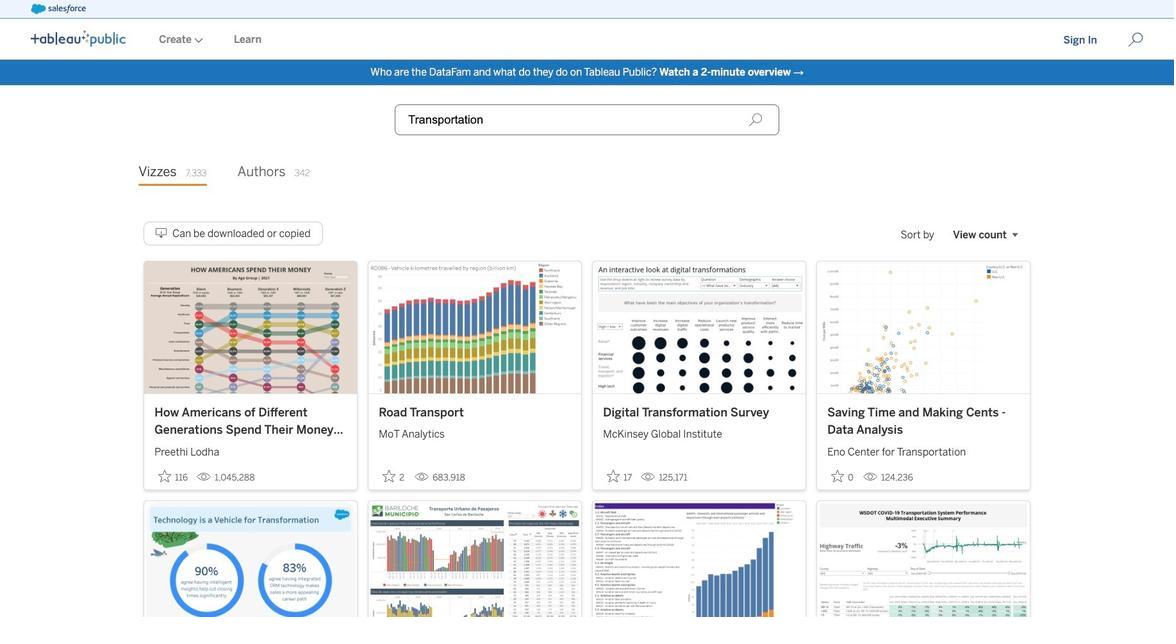 Task type: describe. For each thing, give the bounding box(es) containing it.
1 add favorite image from the left
[[383, 470, 396, 483]]

create image
[[192, 38, 203, 43]]

2 add favorite image from the left
[[607, 470, 620, 483]]

2 add favorite image from the left
[[832, 470, 845, 483]]

4 add favorite button from the left
[[828, 466, 859, 487]]

search image
[[749, 113, 763, 127]]

logo image
[[31, 30, 126, 47]]

3 add favorite button from the left
[[603, 466, 636, 487]]



Task type: vqa. For each thing, say whether or not it's contained in the screenshot.
first Add Favorite icon
yes



Task type: locate. For each thing, give the bounding box(es) containing it.
salesforce logo image
[[31, 4, 86, 14]]

1 horizontal spatial add favorite image
[[607, 470, 620, 483]]

Add Favorite button
[[155, 466, 192, 487], [379, 466, 410, 487], [603, 466, 636, 487], [828, 466, 859, 487]]

2 add favorite button from the left
[[379, 466, 410, 487]]

1 add favorite button from the left
[[155, 466, 192, 487]]

add favorite image
[[158, 470, 171, 483], [832, 470, 845, 483]]

1 add favorite image from the left
[[158, 470, 171, 483]]

1 horizontal spatial add favorite image
[[832, 470, 845, 483]]

0 horizontal spatial add favorite image
[[383, 470, 396, 483]]

Search input field
[[395, 105, 780, 135]]

add favorite image
[[383, 470, 396, 483], [607, 470, 620, 483]]

workbook thumbnail image
[[144, 262, 357, 394], [369, 262, 582, 394], [593, 262, 806, 394], [818, 262, 1031, 394], [144, 501, 357, 618], [369, 501, 582, 618], [593, 501, 806, 618], [818, 501, 1031, 618]]

go to search image
[[1113, 32, 1159, 47]]

0 horizontal spatial add favorite image
[[158, 470, 171, 483]]



